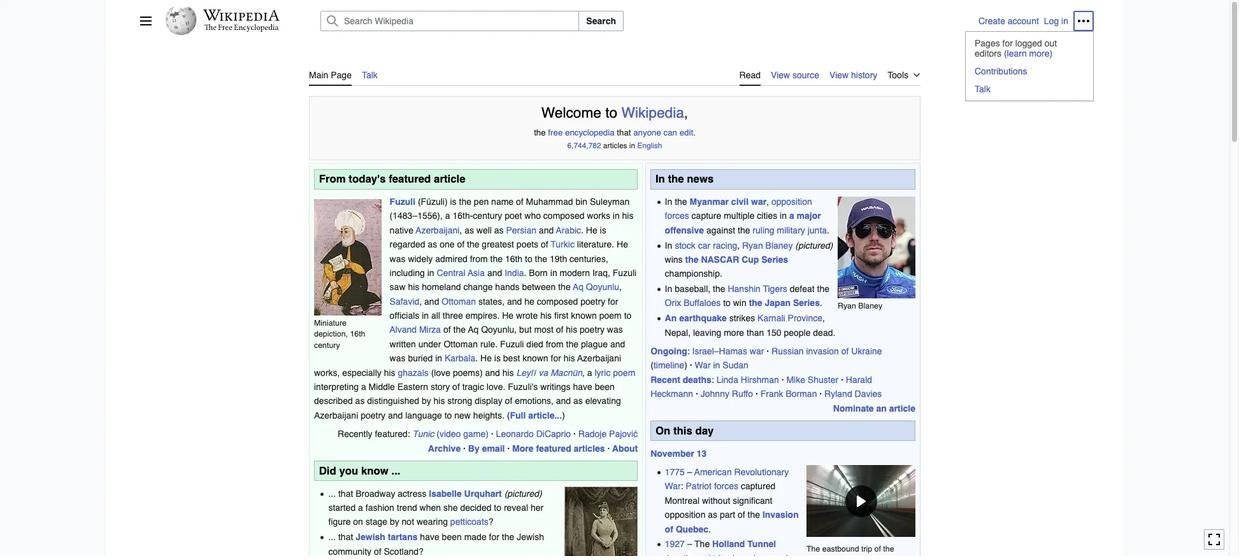 Task type: locate. For each thing, give the bounding box(es) containing it.
13
[[697, 449, 707, 459]]

by email link
[[468, 444, 505, 454]]

poetry inside of the aq qoyunlu, but most of his poetry was written under ottoman rule. fuzuli died from the plague and was buried in
[[580, 325, 605, 335]]

1 vertical spatial poetry
[[580, 325, 605, 335]]

israel–hamas war link
[[692, 347, 764, 357]]

win
[[733, 299, 747, 309]]

2 ... from the top
[[328, 533, 336, 543]]

2 vertical spatial is
[[494, 354, 501, 364]]

that down welcome to wikipedia ,
[[617, 128, 631, 138]]

1775
[[665, 468, 685, 478]]

myanmar
[[690, 197, 729, 207]]

opposition down montreal
[[665, 510, 706, 521]]

leonardo
[[496, 430, 534, 440]]

century inside ) is the pen name of muhammad bin suleyman (1483–1556), a 16th-century poet who composed works in his native
[[473, 211, 502, 221]]

view for view source
[[771, 70, 790, 80]]

known inside 'states, and he composed poetry for officials in all three empires. he wrote his first known poem to alvand mirza'
[[571, 311, 597, 321]]

of down ... that jewish tartans
[[374, 547, 381, 557]]

(pictured) inside in stock car racing , ryan blaney (pictured) wins the nascar cup series championship. in baseball, the hanshin tigers defeat the orix buffaloes to win the japan series .
[[795, 241, 833, 251]]

view left the source
[[771, 70, 790, 80]]

was up including
[[390, 254, 406, 264]]

, inside , nepal, leaving more than 150 people dead.
[[823, 314, 825, 324]]

1 horizontal spatial forces
[[714, 482, 738, 492]]

in for in the news
[[656, 173, 665, 185]]

: up montreal
[[681, 482, 683, 492]]

and inside aq qoyunlu , safavid , and ottoman
[[424, 297, 439, 307]]

the left plague
[[566, 340, 579, 350]]

1 vertical spatial forces
[[714, 482, 738, 492]]

featured up fuzuli 'link'
[[389, 173, 431, 185]]

ottoman inside aq qoyunlu , safavid , and ottoman
[[442, 297, 476, 307]]

0 horizontal spatial :
[[681, 482, 683, 492]]

16th right "depiction,"
[[350, 330, 365, 339]]

and up all
[[424, 297, 439, 307]]

0 horizontal spatial 16th
[[350, 330, 365, 339]]

to left new
[[445, 411, 452, 421]]

1 vertical spatial 16th
[[350, 330, 365, 339]]

0 horizontal spatial ryan
[[742, 241, 763, 251]]

1 vertical spatial blaney
[[858, 301, 883, 311]]

0 vertical spatial 16th
[[505, 254, 523, 264]]

to inside in stock car racing , ryan blaney (pictured) wins the nascar cup series championship. in baseball, the hanshin tigers defeat the orix buffaloes to win the japan series .
[[723, 299, 731, 309]]

azerbaijani up 'lyric'
[[577, 354, 621, 364]]

century inside miniature depiction, 16th century
[[314, 341, 340, 350]]

1 vertical spatial poem
[[613, 368, 635, 378]]

1 vertical spatial ryan
[[838, 301, 856, 311]]

talk for contributions
[[975, 84, 991, 94]]

main content
[[304, 57, 926, 557]]

1 vertical spatial opposition
[[665, 510, 706, 521]]

civil
[[731, 197, 749, 207]]

article right "an" at the bottom
[[889, 404, 916, 414]]

the inside have been made for the jewish community of scotland?
[[502, 533, 514, 543]]

wikipedia image
[[203, 10, 280, 21]]

0 horizontal spatial )
[[445, 197, 448, 207]]

a inside ) is the pen name of muhammad bin suleyman (1483–1556), a 16th-century poet who composed works in his native
[[445, 211, 450, 221]]

part
[[720, 510, 735, 521]]

to inside the ghazals (love poems) and his leylī va macnūn , a lyric poem interpreting a middle eastern story of tragic love. fuzuli's writings have been described as distinguished by his strong display of emotions, and as elevating azerbaijani poetry and language to new heights. (
[[445, 411, 452, 421]]

he for . he is regarded as one of the greatest poets of
[[586, 225, 598, 236]]

view left history
[[830, 70, 849, 80]]

create account log in
[[979, 16, 1069, 26]]

poems)
[[453, 368, 483, 378]]

1 horizontal spatial the
[[807, 545, 820, 554]]

azerbaijani up one
[[416, 225, 460, 236]]

the inside captured montreal without significant opposition as part of the
[[748, 510, 760, 521]]

change
[[464, 282, 493, 293]]

composed up first
[[537, 297, 578, 307]]

of down love.
[[505, 397, 512, 407]]

emotions,
[[515, 397, 554, 407]]

0 vertical spatial is
[[450, 197, 457, 207]]

iraq,
[[593, 268, 610, 278]]

frank borman
[[761, 389, 817, 400]]

he down rule.
[[480, 354, 492, 364]]

... for ... that jewish tartans
[[328, 533, 336, 543]]

for inside 'pages for logged out editors'
[[1003, 38, 1013, 48]]

hanshin tigers link
[[728, 284, 787, 294]]

1 vertical spatial by
[[390, 518, 399, 528]]

1 horizontal spatial opposition
[[772, 197, 812, 207]]

1 vertical spatial azerbaijani
[[577, 354, 621, 364]]

of up 1927
[[665, 525, 673, 535]]

states,
[[478, 297, 505, 307]]

talk down contributions
[[975, 84, 991, 94]]

poetry inside 'states, and he composed poetry for officials in all three empires. he wrote his first known poem to alvand mirza'
[[581, 297, 605, 307]]

the down hanshin tigers "link"
[[749, 299, 762, 309]]

1 horizontal spatial have
[[573, 382, 592, 393]]

1 horizontal spatial (pictured)
[[795, 241, 833, 251]]

captured montreal without significant opposition as part of the
[[665, 482, 776, 521]]

recent deaths :
[[651, 375, 717, 385]]

he up "qoyunlu,"
[[502, 311, 514, 321]]

patriot
[[686, 482, 712, 492]]

junta
[[808, 225, 827, 236]]

his down suleyman
[[622, 211, 634, 221]]

1 horizontal spatial (
[[507, 411, 510, 421]]

the nascar cup series link
[[685, 255, 788, 265]]

(video
[[437, 430, 461, 440]]

0 vertical spatial poem
[[599, 311, 622, 321]]

2 jewish from the left
[[517, 533, 544, 543]]

main
[[309, 70, 328, 80]]

Search Wikipedia search field
[[321, 11, 579, 31]]

2 – from the top
[[687, 540, 692, 550]]

of inside invasion of quebec
[[665, 525, 673, 535]]

0 vertical spatial ryan
[[742, 241, 763, 251]]

1 horizontal spatial azerbaijani
[[416, 225, 460, 236]]

he inside literature. he was widely admired from the 16th to the 19th centuries, including in
[[617, 240, 628, 250]]

and left he at the bottom of page
[[507, 297, 522, 307]]

0 horizontal spatial article
[[434, 173, 465, 185]]

6,744,782
[[567, 141, 601, 150]]

that inside ... that  broadway actress isabelle urquhart (pictured) started a fashion trend when she decided to reveal her figure on stage by not wearing
[[338, 489, 353, 499]]

0 horizontal spatial by
[[390, 518, 399, 528]]

talk link down contributions
[[966, 80, 1093, 98]]

the up the born at the top
[[535, 254, 547, 264]]

the down quebec
[[695, 540, 710, 550]]

(
[[418, 197, 421, 207], [507, 411, 510, 421]]

wrote
[[516, 311, 538, 321]]

wearing
[[417, 518, 448, 528]]

tigers
[[763, 284, 787, 294]]

poetry up plague
[[580, 325, 605, 335]]

writings
[[540, 382, 571, 393]]

1 horizontal spatial talk
[[975, 84, 991, 94]]

1 horizontal spatial view
[[830, 70, 849, 80]]

invasion of quebec link
[[665, 510, 799, 535]]

karnali
[[758, 314, 785, 324]]

2 vertical spatial poetry
[[361, 411, 386, 421]]

petticoats ?
[[450, 518, 494, 528]]

0 horizontal spatial opposition
[[665, 510, 706, 521]]

composed inside ) is the pen name of muhammad bin suleyman (1483–1556), a 16th-century poet who composed works in his native
[[543, 211, 585, 221]]

and
[[539, 225, 554, 236], [487, 268, 502, 278], [424, 297, 439, 307], [507, 297, 522, 307], [610, 340, 625, 350], [485, 368, 500, 378], [556, 397, 571, 407], [388, 411, 403, 421]]

isabelle urquhart, c. 1892 image
[[565, 487, 638, 557]]

tunic
[[413, 430, 434, 440]]

talk inside the personal tools navigation
[[975, 84, 991, 94]]

2 vertical spatial azerbaijani
[[314, 411, 358, 421]]

poem inside the ghazals (love poems) and his leylī va macnūn , a lyric poem interpreting a middle eastern story of tragic love. fuzuli's writings have been described as distinguished by his strong display of emotions, and as elevating azerbaijani poetry and language to new heights. (
[[613, 368, 635, 378]]

ghazals link
[[398, 368, 429, 378]]

in inside the free encyclopedia that anyone can edit . 6,744,782 articles in english
[[629, 141, 635, 150]]

most
[[534, 325, 554, 335]]

in for in the myanmar civil war ,
[[665, 197, 672, 207]]

the left eastbound
[[807, 545, 820, 554]]

in down english
[[656, 173, 665, 185]]

his inside of the aq qoyunlu, but most of his poetry was written under ottoman rule. fuzuli died from the plague and was buried in
[[566, 325, 577, 335]]

november 13 link
[[651, 449, 707, 459]]

in down 19th in the left of the page
[[550, 268, 557, 278]]

0 vertical spatial )
[[445, 197, 448, 207]]

1 vertical spatial is
[[600, 225, 606, 236]]

that up community
[[338, 533, 353, 543]]

1 horizontal spatial 16th
[[505, 254, 523, 264]]

) up azerbaijani link
[[445, 197, 448, 207]]

in
[[656, 173, 665, 185], [665, 197, 672, 207], [665, 241, 672, 251], [665, 284, 672, 294]]

baseball,
[[675, 284, 711, 294]]

1 horizontal spatial blaney
[[858, 301, 883, 311]]

and right plague
[[610, 340, 625, 350]]

: down 'nepal,' at the bottom of the page
[[687, 347, 690, 357]]

more featured articles link
[[512, 444, 605, 454]]

his down including
[[408, 282, 419, 293]]

war up "deaths"
[[695, 361, 711, 371]]

view for view history
[[830, 70, 849, 80]]

0 horizontal spatial azerbaijani
[[314, 411, 358, 421]]

contributions link
[[966, 62, 1093, 80]]

in up wins
[[665, 241, 672, 251]]

fuzuli inside . born in modern iraq, fuzuli saw his homeland change hands between the
[[613, 268, 637, 278]]

0 vertical spatial holland
[[712, 540, 745, 550]]

revolutionary
[[734, 468, 789, 478]]

the free encyclopedia image
[[204, 24, 279, 32]]

in down in the news
[[665, 197, 672, 207]]

2 view from the left
[[830, 70, 849, 80]]

1 horizontal spatial from
[[546, 340, 564, 350]]

view inside view source link
[[771, 70, 790, 80]]

modern
[[560, 268, 590, 278]]

poetry up recently featured:
[[361, 411, 386, 421]]

for inside 'states, and he composed poetry for officials in all three empires. he wrote his first known poem to alvand mirza'
[[608, 297, 618, 307]]

more inside the personal tools navigation
[[1029, 48, 1050, 59]]

have been made for the jewish community of scotland?
[[328, 533, 544, 557]]

0 horizontal spatial is
[[450, 197, 457, 207]]

aq
[[573, 282, 584, 293], [468, 325, 479, 335]]

been up the elevating
[[595, 382, 615, 393]]

0 horizontal spatial holland
[[712, 540, 745, 550]]

1 vertical spatial century
[[314, 341, 340, 350]]

language
[[405, 411, 442, 421]]

0 horizontal spatial (pictured)
[[504, 489, 542, 499]]

0 horizontal spatial jewish
[[356, 533, 385, 543]]

the down well
[[467, 240, 479, 250]]

more
[[1029, 48, 1050, 59], [724, 328, 744, 338]]

patriot forces link
[[686, 482, 738, 492]]

as left one
[[428, 240, 437, 250]]

been inside the ghazals (love poems) and his leylī va macnūn , a lyric poem interpreting a middle eastern story of tragic love. fuzuli's writings have been described as distinguished by his strong display of emotions, and as elevating azerbaijani poetry and language to new heights. (
[[595, 382, 615, 393]]

isabelle urquhart link
[[429, 489, 502, 499]]

1 vertical spatial from
[[546, 340, 564, 350]]

johnny ruffo link
[[701, 389, 753, 400]]

is inside . he is best known for his azerbaijani works, especially his
[[494, 354, 501, 364]]

tunnel down invasion
[[748, 540, 776, 550]]

as left well
[[465, 225, 474, 236]]

1 vertical spatial war
[[750, 347, 764, 357]]

blaney down ruling military junta link
[[766, 241, 793, 251]]

for
[[1003, 38, 1013, 48], [608, 297, 618, 307], [551, 354, 561, 364], [489, 533, 499, 543]]

( up (1483–1556),
[[418, 197, 421, 207]]

november
[[651, 449, 694, 459]]

0 horizontal spatial talk
[[362, 70, 378, 80]]

0 vertical spatial war
[[695, 361, 711, 371]]

(1483–1556),
[[390, 211, 443, 221]]

0 vertical spatial have
[[573, 382, 592, 393]]

fuzuli's
[[508, 382, 538, 393]]

war down than at the bottom of page
[[750, 347, 764, 357]]

azerbaijani
[[416, 225, 460, 236], [577, 354, 621, 364], [314, 411, 358, 421]]

as down without
[[708, 510, 718, 521]]

in down israel–hamas
[[713, 361, 720, 371]]

stock
[[675, 241, 696, 251]]

0 horizontal spatial war
[[665, 482, 681, 492]]

poetry down the aq qoyunlu link
[[581, 297, 605, 307]]

1 vertical spatial (pictured)
[[504, 489, 542, 499]]

the down modern
[[558, 282, 571, 293]]

arabic
[[556, 225, 581, 236]]

heckmann
[[651, 389, 693, 400]]

the right defeat
[[817, 284, 830, 294]]

– for 1775
[[687, 468, 692, 478]]

menu image
[[140, 15, 152, 27]]

is left best
[[494, 354, 501, 364]]

by left not
[[390, 518, 399, 528]]

an
[[876, 404, 887, 414]]

0 horizontal spatial aq
[[468, 325, 479, 335]]

series down defeat
[[793, 299, 820, 309]]

talk right page
[[362, 70, 378, 80]]

in inside . born in modern iraq, fuzuli saw his homeland change hands between the
[[550, 268, 557, 278]]

2 vertical spatial that
[[338, 533, 353, 543]]

military
[[777, 225, 805, 236]]

widely
[[408, 254, 433, 264]]

ottoman up karbala link
[[444, 340, 478, 350]]

radoje
[[578, 430, 607, 440]]

)
[[445, 197, 448, 207], [562, 411, 565, 421]]

talk link for contributions
[[966, 80, 1093, 98]]

, inside the ghazals (love poems) and his leylī va macnūn , a lyric poem interpreting a middle eastern story of tragic love. fuzuli's writings have been described as distinguished by his strong display of emotions, and as elevating azerbaijani poetry and language to new heights. (
[[582, 368, 585, 378]]

turkic
[[551, 240, 575, 250]]

. up literature.
[[581, 225, 584, 236]]

he inside the . he is regarded as one of the greatest poets of
[[586, 225, 598, 236]]

in inside of the aq qoyunlu, but most of his poetry was written under ottoman rule. fuzuli died from the plague and was buried in
[[435, 354, 442, 364]]

in left all
[[422, 311, 429, 321]]

... inside ... that  broadway actress isabelle urquhart (pictured) started a fashion trend when she decided to reveal her figure on stage by not wearing
[[328, 489, 336, 499]]

as inside captured montreal without significant opposition as part of the
[[708, 510, 718, 521]]

füzuli
[[421, 197, 445, 207]]

of up strong
[[452, 382, 460, 393]]

fullscreen image
[[1208, 534, 1221, 547]]

1 horizontal spatial aq
[[573, 282, 584, 293]]

aq down modern
[[573, 282, 584, 293]]

. inside the free encyclopedia that anyone can edit . 6,744,782 articles in english
[[693, 128, 696, 138]]

of inside ) is the pen name of muhammad bin suleyman (1483–1556), a 16th-century poet who composed works in his native
[[516, 197, 524, 207]]

a major offensive link
[[665, 211, 821, 236]]

0 vertical spatial been
[[595, 382, 615, 393]]

was up plague
[[607, 325, 623, 335]]

1 vertical spatial have
[[420, 533, 439, 543]]

he inside . he is best known for his azerbaijani works, especially his
[[480, 354, 492, 364]]

he
[[586, 225, 598, 236], [617, 240, 628, 250], [502, 311, 514, 321], [480, 354, 492, 364]]

is inside the . he is regarded as one of the greatest poets of
[[600, 225, 606, 236]]

0 vertical spatial article
[[434, 173, 465, 185]]

have down macnūn
[[573, 382, 592, 393]]

1 ... from the top
[[328, 489, 336, 499]]

0 horizontal spatial from
[[470, 254, 488, 264]]

to inside ... that  broadway actress isabelle urquhart (pictured) started a fashion trend when she decided to reveal her figure on stage by not wearing
[[494, 503, 501, 514]]

0 horizontal spatial have
[[420, 533, 439, 543]]

1 horizontal spatial tunnel
[[836, 556, 859, 557]]

poet
[[505, 211, 522, 221]]

is
[[450, 197, 457, 207], [600, 225, 606, 236], [494, 354, 501, 364]]

0 horizontal spatial forces
[[665, 211, 689, 221]]

0 vertical spatial from
[[470, 254, 488, 264]]

) up dicaprio
[[562, 411, 565, 421]]

montreal
[[665, 496, 700, 506]]

0 horizontal spatial fuzuli
[[390, 197, 415, 207]]

1 – from the top
[[687, 468, 692, 478]]

2 horizontal spatial is
[[600, 225, 606, 236]]

articles down encyclopedia link
[[603, 141, 627, 150]]

of inside the eastbound trip of the holland tunnel
[[875, 545, 881, 554]]

leonardo dicaprio link
[[496, 430, 571, 440]]

1 vertical spatial known
[[523, 354, 548, 364]]

been down petticoats link
[[442, 533, 462, 543]]

1 horizontal spatial fuzuli
[[500, 340, 524, 350]]

holland tunnel link
[[712, 540, 776, 550]]

ryan up cup
[[742, 241, 763, 251]]

figure
[[328, 518, 351, 528]]

view inside "view history" link
[[830, 70, 849, 80]]

karnali province link
[[758, 314, 823, 324]]

a left 16th-
[[445, 211, 450, 221]]

. inside . he is best known for his azerbaijani works, especially his
[[475, 354, 478, 364]]

and inside 'states, and he composed poetry for officials in all three empires. he wrote his first known poem to alvand mirza'
[[507, 297, 522, 307]]

talk link right page
[[362, 62, 378, 85]]

been inside have been made for the jewish community of scotland?
[[442, 533, 462, 543]]

1 horizontal spatial holland
[[807, 556, 833, 557]]

composed up arabic
[[543, 211, 585, 221]]

opposition inside opposition forces
[[772, 197, 812, 207]]

recently
[[338, 430, 372, 440]]

ottoman up three
[[442, 297, 476, 307]]

for down ?
[[489, 533, 499, 543]]

fuzuli ( füzuli
[[390, 197, 445, 207]]

1 vertical spatial )
[[562, 411, 565, 421]]

for inside have been made for the jewish community of scotland?
[[489, 533, 499, 543]]

0 vertical spatial century
[[473, 211, 502, 221]]

he inside 'states, and he composed poetry for officials in all three empires. he wrote his first known poem to alvand mirza'
[[502, 311, 514, 321]]

16th-
[[453, 211, 473, 221]]

to left the win
[[723, 299, 731, 309]]

0 horizontal spatial more
[[724, 328, 744, 338]]

poetry inside the ghazals (love poems) and his leylī va macnūn , a lyric poem interpreting a middle eastern story of tragic love. fuzuli's writings have been described as distinguished by his strong display of emotions, and as elevating azerbaijani poetry and language to new heights. (
[[361, 411, 386, 421]]

of right the part
[[738, 510, 745, 521]]

0 vertical spatial –
[[687, 468, 692, 478]]

holland inside the eastbound trip of the holland tunnel
[[807, 556, 833, 557]]

16th
[[505, 254, 523, 264], [350, 330, 365, 339]]

2 vertical spatial :
[[681, 482, 683, 492]]

1 horizontal spatial known
[[571, 311, 597, 321]]

an earthquake link
[[665, 314, 727, 324]]

the inside the eastbound trip of the holland tunnel
[[807, 545, 820, 554]]

poem inside 'states, and he composed poetry for officials in all three empires. he wrote his first known poem to alvand mirza'
[[599, 311, 622, 321]]

1 vertical spatial series
[[793, 299, 820, 309]]

1 vertical spatial talk
[[975, 84, 991, 94]]

1 vertical spatial ...
[[328, 533, 336, 543]]

1 horizontal spatial more
[[1029, 48, 1050, 59]]

(pictured) up reveal
[[504, 489, 542, 499]]

view history link
[[830, 62, 878, 85]]

1 view from the left
[[771, 70, 790, 80]]

0 horizontal spatial known
[[523, 354, 548, 364]]

– right 1927
[[687, 540, 692, 550]]

1 vertical spatial :
[[712, 375, 714, 385]]

invasion
[[763, 510, 799, 521]]

0 vertical spatial poetry
[[581, 297, 605, 307]]

and up love.
[[485, 368, 500, 378]]

talk link for main page
[[362, 62, 378, 85]]

lyric
[[595, 368, 611, 378]]

name
[[491, 197, 514, 207]]

0 horizontal spatial (
[[418, 197, 421, 207]]

1 horizontal spatial jewish
[[517, 533, 544, 543]]

is inside ) is the pen name of muhammad bin suleyman (1483–1556), a 16th-century poet who composed works in his native
[[450, 197, 457, 207]]

tunnel
[[748, 540, 776, 550], [836, 556, 859, 557]]

tartans
[[388, 533, 418, 543]]

opposition up major in the right top of the page
[[772, 197, 812, 207]]

1 horizontal spatial century
[[473, 211, 502, 221]]

nominate an article
[[833, 404, 916, 414]]

the up 16th-
[[459, 197, 471, 207]]

2 horizontal spatial azerbaijani
[[577, 354, 621, 364]]

search
[[586, 16, 616, 26]]

1 horizontal spatial ryan
[[838, 301, 856, 311]]

1 vertical spatial aq
[[468, 325, 479, 335]]

that up started at the left
[[338, 489, 353, 499]]

forces inside opposition forces
[[665, 211, 689, 221]]

1 vertical spatial that
[[338, 489, 353, 499]]

opposition inside captured montreal without significant opposition as part of the
[[665, 510, 706, 521]]

frank
[[761, 389, 783, 400]]

1 horizontal spatial been
[[595, 382, 615, 393]]

. up the poems)
[[475, 354, 478, 364]]

free
[[548, 128, 563, 138]]

century up well
[[473, 211, 502, 221]]

that inside the free encyclopedia that anyone can edit . 6,744,782 articles in english
[[617, 128, 631, 138]]



Task type: describe. For each thing, give the bounding box(es) containing it.
Search search field
[[305, 11, 979, 31]]

. inside in stock car racing , ryan blaney (pictured) wins the nascar cup series championship. in baseball, the hanshin tigers defeat the orix buffaloes to win the japan series .
[[820, 299, 822, 309]]

. inside the . he is regarded as one of the greatest poets of
[[581, 225, 584, 236]]

ongoing :
[[651, 347, 692, 357]]

the inside ) is the pen name of muhammad bin suleyman (1483–1556), a 16th-century poet who composed works in his native
[[459, 197, 471, 207]]

the up championship.
[[685, 255, 699, 265]]

major
[[797, 211, 821, 221]]

an earthquake strikes karnali province
[[665, 314, 823, 324]]

pajović
[[609, 430, 638, 440]]

0 vertical spatial series
[[762, 255, 788, 265]]

in inside 'states, and he composed poetry for officials in all three empires. he wrote his first known poem to alvand mirza'
[[422, 311, 429, 321]]

significant
[[733, 496, 773, 506]]

recently featured:
[[338, 430, 413, 440]]

. inside . born in modern iraq, fuzuli saw his homeland change hands between the
[[524, 268, 527, 278]]

karbala link
[[445, 354, 475, 364]]

– for 1927
[[687, 540, 692, 550]]

war inside american revolutionary war
[[665, 482, 681, 492]]

and right asia
[[487, 268, 502, 278]]

his down story
[[434, 397, 445, 407]]

0 vertical spatial featured
[[389, 173, 431, 185]]

fuzuli inside of the aq qoyunlu, but most of his poetry was written under ottoman rule. fuzuli died from the plague and was buried in
[[500, 340, 524, 350]]

eastbound
[[822, 545, 859, 554]]

read
[[740, 70, 761, 80]]

the up buffaloes
[[713, 284, 725, 294]]

blaney inside in stock car racing , ryan blaney (pictured) wins the nascar cup series championship. in baseball, the hanshin tigers defeat the orix buffaloes to win the japan series .
[[766, 241, 793, 251]]

the left news
[[668, 173, 684, 185]]

as left the elevating
[[573, 397, 583, 407]]

... for ... that  broadway actress isabelle urquhart (pictured) started a fashion trend when she decided to reveal her figure on stage by not wearing
[[328, 489, 336, 499]]

logged
[[1016, 38, 1042, 48]]

have inside the ghazals (love poems) and his leylī va macnūn , a lyric poem interpreting a middle eastern story of tragic love. fuzuli's writings have been described as distinguished by his strong display of emotions, and as elevating azerbaijani poetry and language to new heights. (
[[573, 382, 592, 393]]

known inside . he is best known for his azerbaijani works, especially his
[[523, 354, 548, 364]]

ottoman inside of the aq qoyunlu, but most of his poetry was written under ottoman rule. fuzuli died from the plague and was buried in
[[444, 340, 478, 350]]

made
[[464, 533, 487, 543]]

1927 link
[[665, 540, 685, 550]]

1775 –
[[665, 468, 694, 478]]

in up "orix"
[[665, 284, 672, 294]]

a inside a major offensive
[[789, 211, 794, 221]]

his up middle
[[384, 368, 395, 378]]

ryan inside in stock car racing , ryan blaney (pictured) wins the nascar cup series championship. in baseball, the hanshin tigers defeat the orix buffaloes to win the japan series .
[[742, 241, 763, 251]]

that for ... that jewish tartans
[[338, 533, 353, 543]]

(pictured) inside ... that  broadway actress isabelle urquhart (pictured) started a fashion trend when she decided to reveal her figure on stage by not wearing
[[504, 489, 542, 499]]

ryan blaney in may 2023 image
[[838, 197, 916, 299]]

in inside the personal tools navigation
[[1062, 16, 1069, 26]]

source
[[793, 70, 819, 80]]

1 horizontal spatial )
[[562, 411, 565, 421]]

india
[[505, 268, 524, 278]]

borman
[[786, 389, 817, 400]]

the down multiple
[[738, 225, 750, 236]]

anyone
[[633, 128, 661, 138]]

of inside have been made for the jewish community of scotland?
[[374, 547, 381, 557]]

in inside ) is the pen name of muhammad bin suleyman (1483–1556), a 16th-century poet who composed works in his native
[[613, 211, 620, 221]]

reveal
[[504, 503, 528, 514]]

16th inside literature. he was widely admired from the 16th to the 19th centuries, including in
[[505, 254, 523, 264]]

a left 'lyric'
[[587, 368, 592, 378]]

from inside literature. he was widely admired from the 16th to the 19th centuries, including in
[[470, 254, 488, 264]]

va
[[539, 368, 548, 378]]

timeline
[[654, 361, 684, 371]]

azerbaijani inside the ghazals (love poems) and his leylī va macnūn , a lyric poem interpreting a middle eastern story of tragic love. fuzuli's writings have been described as distinguished by his strong display of emotions, and as elevating azerbaijani poetry and language to new heights. (
[[314, 411, 358, 421]]

ryland davies link
[[825, 389, 882, 400]]

ghazals
[[398, 368, 429, 378]]

linda
[[717, 375, 738, 385]]

more inside , nepal, leaving more than 150 people dead.
[[724, 328, 744, 338]]

suleyman
[[590, 197, 630, 207]]

province
[[788, 314, 823, 324]]

to inside 'states, and he composed poetry for officials in all three empires. he wrote his first known poem to alvand mirza'
[[624, 311, 632, 321]]

not
[[402, 518, 414, 528]]

ruling military junta link
[[753, 225, 827, 236]]

encyclopedia link
[[565, 128, 615, 138]]

2 horizontal spatial :
[[712, 375, 714, 385]]

1 vertical spatial article
[[889, 404, 916, 414]]

game)
[[463, 430, 489, 440]]

radoje pajović link
[[578, 430, 638, 440]]

for inside . he is best known for his azerbaijani works, especially his
[[551, 354, 561, 364]]

trend
[[397, 503, 417, 514]]

, inside in stock car racing , ryan blaney (pictured) wins the nascar cup series championship. in baseball, the hanshin tigers defeat the orix buffaloes to win the japan series .
[[737, 241, 740, 251]]

english link
[[637, 141, 662, 150]]

articles inside the free encyclopedia that anyone can edit . 6,744,782 articles in english
[[603, 141, 627, 150]]

urquhart
[[464, 489, 502, 499]]

a down especially
[[361, 382, 366, 393]]

wins
[[665, 255, 683, 265]]

play video image
[[845, 486, 877, 518]]

central asia link
[[437, 268, 485, 278]]

. up "1927 – the holland tunnel"
[[709, 525, 711, 535]]

150
[[767, 328, 781, 338]]

and down who
[[539, 225, 554, 236]]

from
[[319, 173, 346, 185]]

a inside ... that  broadway actress isabelle urquhart (pictured) started a fashion trend when she decided to reveal her figure on stage by not wearing
[[358, 503, 363, 514]]

jewish inside have been made for the jewish community of scotland?
[[517, 533, 544, 543]]

frank borman link
[[761, 389, 817, 400]]

decided
[[460, 503, 492, 514]]

1927 – the holland tunnel
[[665, 540, 776, 550]]

1 vertical spatial was
[[607, 325, 623, 335]]

of right poets at top
[[541, 240, 548, 250]]

wikipedia
[[622, 105, 684, 121]]

page
[[331, 70, 352, 80]]

muhammad
[[526, 197, 573, 207]]

his down best
[[503, 368, 514, 378]]

is for azerbaijani
[[494, 354, 501, 364]]

as up the greatest
[[494, 225, 504, 236]]

his inside 'states, and he composed poetry for officials in all three empires. he wrote his first known poem to alvand mirza'
[[540, 311, 552, 321]]

he
[[525, 297, 535, 307]]

0 horizontal spatial the
[[695, 540, 710, 550]]

1 jewish from the left
[[356, 533, 385, 543]]

the inside . born in modern iraq, fuzuli saw his homeland change hands between the
[[558, 282, 571, 293]]

central asia and india
[[437, 268, 524, 278]]

have inside have been made for the jewish community of scotland?
[[420, 533, 439, 543]]

was inside literature. he was widely admired from the 16th to the 19th centuries, including in
[[390, 254, 406, 264]]

of the aq qoyunlu, but most of his poetry was written under ottoman rule. fuzuli died from the plague and was buried in
[[390, 325, 625, 364]]

composed inside 'states, and he composed poetry for officials in all three empires. he wrote his first known poem to alvand mirza'
[[537, 297, 578, 307]]

main content containing welcome to
[[304, 57, 926, 557]]

tunnel inside the eastbound trip of the holland tunnel
[[836, 556, 859, 557]]

is for the
[[600, 225, 606, 236]]

his inside . born in modern iraq, fuzuli saw his homeland change hands between the
[[408, 282, 419, 293]]

between
[[522, 282, 556, 293]]

1 vertical spatial featured
[[536, 444, 571, 454]]

as right described
[[355, 397, 365, 407]]

japan
[[765, 299, 791, 309]]

first
[[554, 311, 569, 321]]

in inside literature. he was widely admired from the 16th to the 19th centuries, including in
[[427, 268, 434, 278]]

by inside the ghazals (love poems) and his leylī va macnūn , a lyric poem interpreting a middle eastern story of tragic love. fuzuli's writings have been described as distinguished by his strong display of emotions, and as elevating azerbaijani poetry and language to new heights. (
[[422, 397, 431, 407]]

aq inside of the aq qoyunlu, but most of his poetry was written under ottoman rule. fuzuli died from the plague and was buried in
[[468, 325, 479, 335]]

who
[[525, 211, 541, 221]]

pages
[[975, 38, 1000, 48]]

invasion
[[806, 347, 839, 357]]

to up the free encyclopedia that anyone can edit . 6,744,782 articles in english
[[605, 105, 618, 121]]

2 vertical spatial was
[[390, 354, 406, 364]]

the down the greatest
[[490, 254, 503, 264]]

main page link
[[309, 62, 352, 86]]

his up macnūn
[[564, 354, 575, 364]]

in the myanmar civil war ,
[[665, 197, 772, 207]]

he for . he is best known for his azerbaijani works, especially his
[[480, 354, 492, 364]]

by inside ... that  broadway actress isabelle urquhart (pictured) started a fashion trend when she decided to reveal her figure on stage by not wearing
[[390, 518, 399, 528]]

display
[[475, 397, 503, 407]]

the down in the news
[[675, 197, 687, 207]]

lyric poem link
[[595, 368, 635, 378]]

ukraine
[[851, 347, 882, 357]]

pages for logged out editors
[[975, 38, 1057, 59]]

the down three
[[453, 325, 466, 335]]

leylī va macnūn link
[[516, 368, 582, 378]]

you
[[339, 465, 358, 478]]

view source link
[[771, 62, 819, 85]]

mike
[[787, 375, 805, 385]]

of inside russian invasion of ukraine timeline
[[842, 347, 849, 357]]

16th inside miniature depiction, 16th century
[[350, 330, 365, 339]]

centuries,
[[570, 254, 608, 264]]

interpreting
[[314, 382, 359, 393]]

( inside the ghazals (love poems) and his leylī va macnūn , a lyric poem interpreting a middle eastern story of tragic love. fuzuli's writings have been described as distinguished by his strong display of emotions, and as elevating azerbaijani poetry and language to new heights. (
[[507, 411, 510, 421]]

of down three
[[443, 325, 451, 335]]

aq inside aq qoyunlu , safavid , and ottoman
[[573, 282, 584, 293]]

earthquake
[[679, 314, 727, 324]]

in for in stock car racing , ryan blaney (pictured) wins the nascar cup series championship. in baseball, the hanshin tigers defeat the orix buffaloes to win the japan series .
[[665, 241, 672, 251]]

0 vertical spatial war
[[751, 197, 767, 207]]

log in link
[[1044, 16, 1069, 26]]

0 vertical spatial azerbaijani
[[416, 225, 460, 236]]

search button
[[579, 11, 624, 31]]

that for ... that  broadway actress isabelle urquhart (pictured) started a fashion trend when she decided to reveal her figure on stage by not wearing
[[338, 489, 353, 499]]

personal tools navigation
[[965, 11, 1094, 101]]

literature.
[[577, 240, 614, 250]]

of right one
[[457, 240, 465, 250]]

1 horizontal spatial series
[[793, 299, 820, 309]]

ellipsis image
[[1077, 15, 1090, 27]]

on
[[353, 518, 363, 528]]

his inside ) is the pen name of muhammad bin suleyman (1483–1556), a 16th-century poet who composed works in his native
[[622, 211, 634, 221]]

and inside of the aq qoyunlu, but most of his poetry was written under ottoman rule. fuzuli died from the plague and was buried in
[[610, 340, 625, 350]]

india link
[[505, 268, 524, 278]]

0 vertical spatial fuzuli
[[390, 197, 415, 207]]

of inside captured montreal without significant opposition as part of the
[[738, 510, 745, 521]]

miniature depiction, 16th century image
[[314, 199, 382, 316]]

the eastbound trip of the holland tunnel
[[807, 545, 894, 557]]

israel–hamas war
[[692, 347, 764, 357]]

november 13
[[651, 449, 707, 459]]

in up ruling military junta link
[[780, 211, 787, 221]]

opposition forces
[[665, 197, 812, 221]]

israel–hamas
[[692, 347, 747, 357]]

1775 link
[[665, 468, 685, 478]]

archive link
[[428, 444, 461, 454]]

talk for main page
[[362, 70, 378, 80]]

(love
[[431, 368, 450, 378]]

quebec
[[676, 525, 709, 535]]

1 horizontal spatial :
[[687, 347, 690, 357]]

born
[[529, 268, 548, 278]]

he for literature. he was widely admired from the 16th to the 19th centuries, including in
[[617, 240, 628, 250]]

the inside the . he is regarded as one of the greatest poets of
[[467, 240, 479, 250]]

) inside ) is the pen name of muhammad bin suleyman (1483–1556), a 16th-century poet who composed works in his native
[[445, 197, 448, 207]]

azerbaijani inside . he is best known for his azerbaijani works, especially his
[[577, 354, 621, 364]]

capture
[[692, 211, 721, 221]]

of down first
[[556, 325, 564, 335]]

and down distinguished on the bottom left of page
[[388, 411, 403, 421]]

contributions
[[975, 66, 1027, 76]]

and down writings
[[556, 397, 571, 407]]

the inside the free encyclopedia that anyone can edit . 6,744,782 articles in english
[[534, 128, 546, 138]]

from inside of the aq qoyunlu, but most of his poetry was written under ottoman rule. fuzuli died from the plague and was buried in
[[546, 340, 564, 350]]

welcome to wikipedia ,
[[542, 105, 688, 121]]

against the ruling military junta .
[[704, 225, 830, 236]]

main page
[[309, 70, 352, 80]]

rule.
[[480, 340, 498, 350]]

the inside the eastbound trip of the holland tunnel
[[883, 545, 894, 554]]

johnny ruffo
[[701, 389, 753, 400]]

as inside the . he is regarded as one of the greatest poets of
[[428, 240, 437, 250]]

one
[[440, 240, 455, 250]]

elevating
[[585, 397, 621, 407]]

strong
[[448, 397, 472, 407]]

0 horizontal spatial tunnel
[[748, 540, 776, 550]]

. right military
[[827, 225, 830, 236]]

1 vertical spatial articles
[[574, 444, 605, 454]]

to inside literature. he was widely admired from the 16th to the 19th centuries, including in
[[525, 254, 532, 264]]



Task type: vqa. For each thing, say whether or not it's contained in the screenshot.
depiction,
yes



